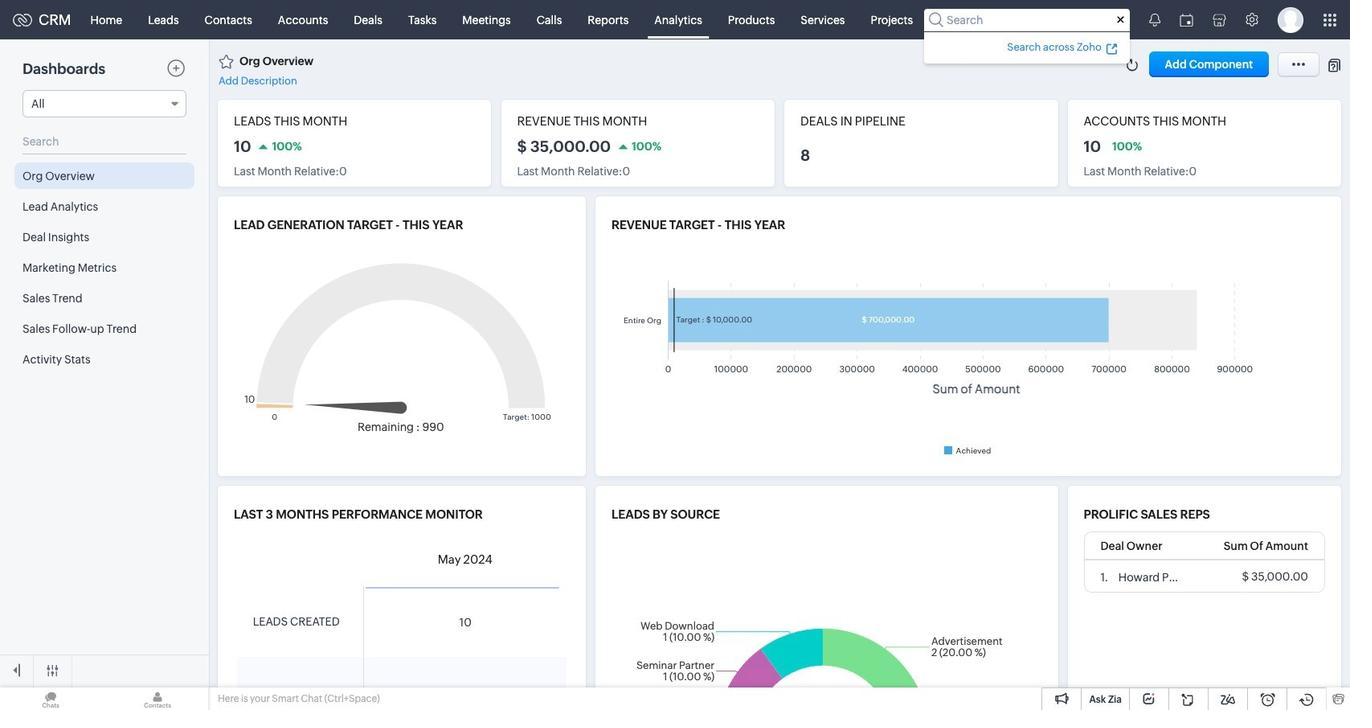 Task type: vqa. For each thing, say whether or not it's contained in the screenshot.
UPDATES
no



Task type: describe. For each thing, give the bounding box(es) containing it.
signals element
[[1140, 0, 1171, 39]]

profile image
[[1279, 7, 1304, 33]]

Search field
[[925, 8, 1131, 31]]



Task type: locate. For each thing, give the bounding box(es) containing it.
Search text field
[[23, 129, 187, 154]]

Other Modules field
[[926, 7, 961, 33]]

create menu image
[[1101, 0, 1140, 39]]

None field
[[23, 90, 187, 117]]

contacts image
[[107, 688, 208, 710]]

signals image
[[1150, 13, 1161, 27]]

chats image
[[0, 688, 101, 710]]

calendar image
[[1180, 13, 1194, 26]]

logo image
[[13, 13, 32, 26]]

profile element
[[1269, 0, 1314, 39]]



